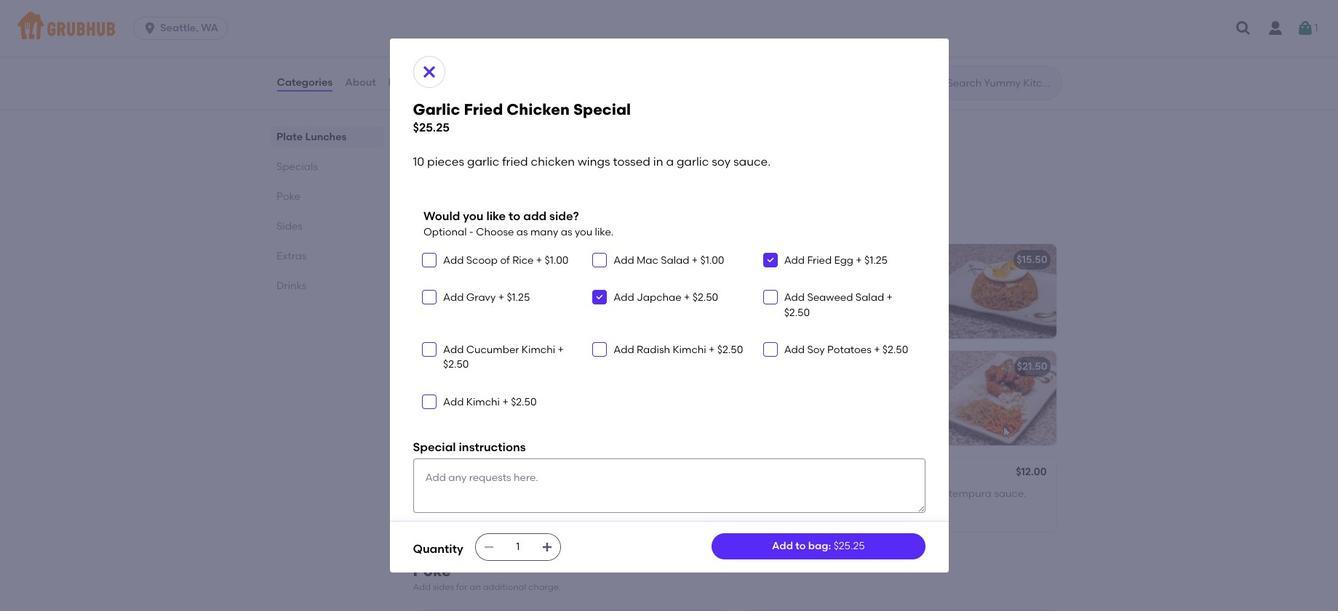 Task type: vqa. For each thing, say whether or not it's contained in the screenshot.
Add in the Add Seaweed Salad + $2.50
yes



Task type: describe. For each thing, give the bounding box(es) containing it.
hawaiian-style grilled chicken marinated in teriyaki sauce our version of chicken teriyaki.
[[425, 29, 577, 71]]

1 vertical spatial la
[[760, 488, 770, 501]]

soy inside the 10 pieces garlic fried chicken wings tossed in a garlic soy sauce.
[[684, 382, 701, 394]]

rice for kimchi fried rice
[[815, 254, 837, 266]]

svg image for add kimchi
[[425, 398, 434, 406]]

like.
[[595, 226, 614, 238]]

svg image for 1
[[1297, 20, 1315, 37]]

0 vertical spatial tossed
[[613, 155, 651, 169]]

would you like to add side? optional - choose as many as you like.
[[424, 210, 614, 238]]

add soy potatoes + $2.50
[[784, 344, 908, 357]]

special up the house
[[413, 441, 456, 454]]

$2.50 for add cucumber kimchi + $2.50
[[443, 359, 469, 371]]

choose
[[476, 226, 514, 238]]

with inside "fried rice with your choice of protein and peas, carrots, and onions."
[[473, 488, 493, 501]]

add inside specials à la carte items. add sides for an additional charge.
[[483, 215, 501, 225]]

protein
[[568, 488, 603, 501]]

main navigation navigation
[[0, 0, 1338, 57]]

add radish kimchi + $2.50
[[614, 344, 743, 357]]

with inside slow roasted pork shoulder with cabbage. button
[[886, 29, 907, 42]]

add kimchi + $2.50
[[443, 396, 537, 409]]

an inside specials à la carte items. add sides for an additional charge.
[[540, 215, 551, 225]]

fried inside the 10 pieces garlic fried chicken wings tossed in a garlic soy sauce.
[[502, 382, 525, 394]]

drinks
[[276, 280, 306, 293]]

1 horizontal spatial sauce.
[[733, 155, 771, 169]]

bibimbap
[[425, 254, 473, 266]]

2 horizontal spatial in
[[653, 155, 663, 169]]

add for add fried egg
[[784, 255, 805, 267]]

1 horizontal spatial to
[[796, 540, 806, 553]]

svg image for add fried egg
[[766, 256, 775, 265]]

spicy
[[751, 275, 777, 287]]

+ right radish
[[709, 344, 715, 357]]

+ inside add seaweed salad + $2.50
[[887, 292, 893, 304]]

many
[[530, 226, 558, 238]]

and left 'onions.'
[[425, 503, 444, 516]]

onions.
[[447, 503, 482, 516]]

add for add soy potatoes
[[784, 344, 805, 357]]

egg.
[[449, 289, 471, 302]]

korean fried chicken special
[[751, 361, 897, 373]]

slow
[[751, 29, 774, 42]]

an inside 'poke add sides for an additional charge.'
[[470, 583, 481, 593]]

carrots,
[[657, 488, 695, 501]]

about button
[[344, 57, 377, 109]]

add seaweed salad + $2.50
[[784, 292, 893, 319]]

svg image for add gravy
[[425, 294, 434, 302]]

items.
[[456, 215, 481, 225]]

rice for fried
[[462, 275, 481, 287]]

+ right potatoes at the right of page
[[874, 344, 880, 357]]

gravy
[[466, 292, 496, 304]]

for inside 'poke add sides for an additional charge.'
[[456, 583, 468, 593]]

1 vertical spatial 10 pieces garlic fried chicken wings tossed in a garlic soy sauce.
[[425, 382, 701, 409]]

0 vertical spatial pieces
[[427, 155, 464, 169]]

hawaiian-style grilled chicken marinated in teriyaki sauce our version of chicken teriyaki. button
[[416, 0, 730, 94]]

of inside hawaiian-style grilled chicken marinated in teriyaki sauce our version of chicken teriyaki.
[[462, 59, 472, 71]]

0 vertical spatial 10
[[413, 155, 424, 169]]

2 vertical spatial sauce.
[[994, 488, 1027, 501]]

sides inside specials à la carte items. add sides for an additional charge.
[[503, 215, 525, 225]]

garlic fried chicken special
[[425, 361, 566, 373]]

$2.50 for add radish kimchi + $2.50
[[717, 344, 743, 357]]

egg
[[834, 255, 854, 267]]

a la carte 6 pieces shrimp tempura with tempura sauce.
[[751, 488, 1027, 501]]

house
[[425, 468, 456, 480]]

specials à la carte items. add sides for an additional charge.
[[413, 195, 631, 225]]

garlic for garlic fried chicken special
[[425, 361, 455, 373]]

chicken for korean fried chicken special
[[817, 361, 858, 373]]

shoulder
[[841, 29, 884, 42]]

$25.25 inside garlic fried chicken special $25.25
[[413, 121, 450, 135]]

japchae
[[637, 292, 682, 304]]

optional
[[424, 226, 467, 238]]

in inside the 10 pieces garlic fried chicken wings tossed in a garlic soy sauce.
[[634, 382, 642, 394]]

add fried egg + $1.25
[[784, 255, 888, 267]]

grilled
[[501, 29, 531, 42]]

in inside hawaiian-style grilled chicken marinated in teriyaki sauce our version of chicken teriyaki.
[[479, 44, 488, 56]]

+ down the 'bowl'
[[498, 292, 504, 304]]

special for korean fried chicken special
[[860, 361, 897, 373]]

shrimp tempura plate button
[[416, 106, 730, 165]]

1 horizontal spatial carte
[[772, 488, 798, 501]]

1 vertical spatial $1.25
[[507, 292, 530, 304]]

kimchi,
[[886, 275, 921, 287]]

1 horizontal spatial soy
[[712, 155, 731, 169]]

special instructions
[[413, 441, 526, 454]]

add for add kimchi
[[443, 396, 464, 409]]

1 vertical spatial $25.25
[[834, 540, 865, 553]]

kimchi down garlic fried chicken special
[[466, 396, 500, 409]]

chicken for garlic fried chicken special
[[485, 361, 526, 373]]

tempura
[[462, 116, 507, 128]]

Input item quantity number field
[[502, 535, 534, 561]]

specials for specials
[[276, 161, 318, 173]]

chicken down garlic fried chicken special $25.25
[[531, 155, 575, 169]]

chicken down the teriyaki
[[474, 59, 513, 71]]

shrimp
[[425, 116, 460, 128]]

topped inside "spicy korean fried rice with kimchi, spam, and pork belly, topped with 2 fried eggs."
[[858, 289, 894, 302]]

chicken inside the 10 pieces garlic fried chicken wings tossed in a garlic soy sauce.
[[527, 382, 565, 394]]

seattle, wa button
[[133, 17, 234, 40]]

eggs.
[[775, 304, 802, 316]]

$12.00
[[1016, 466, 1047, 479]]

your
[[496, 488, 517, 501]]

peas,
[[627, 488, 654, 501]]

+ right japchae
[[684, 292, 690, 304]]

sides inside 'poke add sides for an additional charge.'
[[433, 583, 454, 593]]

charge. inside 'poke add sides for an additional charge.'
[[528, 583, 561, 593]]

mac
[[637, 255, 658, 267]]

a inside the 10 pieces garlic fried chicken wings tossed in a garlic soy sauce.
[[645, 382, 651, 394]]

2
[[920, 289, 926, 302]]

garlic fried chicken special $25.25
[[413, 101, 631, 135]]

side?
[[549, 210, 579, 224]]

reviews
[[388, 76, 429, 89]]

add for add radish kimchi
[[614, 344, 634, 357]]

add japchae + $2.50
[[614, 292, 718, 304]]

1 inside button
[[1315, 22, 1318, 34]]

to inside the would you like to add side? optional - choose as many as you like.
[[509, 210, 521, 224]]

charge. inside specials à la carte items. add sides for an additional charge.
[[599, 215, 631, 225]]

+ down garlic fried chicken special
[[502, 396, 508, 409]]

belly,
[[830, 289, 856, 302]]

cucumber
[[466, 344, 519, 357]]

seattle,
[[160, 22, 199, 34]]

+ down many
[[536, 255, 542, 267]]

add mac salad + $1.00
[[614, 255, 724, 267]]

1 as from the left
[[516, 226, 528, 238]]

our
[[561, 44, 577, 56]]

like
[[486, 210, 506, 224]]

pork inside button
[[816, 29, 839, 42]]

sides
[[276, 220, 302, 233]]

kimchi right radish
[[673, 344, 706, 357]]

0 vertical spatial 10 pieces garlic fried chicken wings tossed in a garlic soy sauce.
[[413, 155, 771, 169]]

svg image for add seaweed salad
[[766, 294, 775, 302]]

add to bag: $25.25
[[772, 540, 865, 553]]

fried down garlic fried chicken special $25.25
[[502, 155, 528, 169]]

special for garlic fried chicken special $25.25
[[573, 101, 631, 119]]

reviews button
[[388, 57, 430, 109]]

0 vertical spatial wings
[[578, 155, 610, 169]]

add for add scoop of rice
[[443, 255, 464, 267]]

a
[[751, 488, 758, 501]]

sauce. inside the 10 pieces garlic fried chicken wings tossed in a garlic soy sauce.
[[425, 396, 457, 409]]

$21.50
[[1017, 361, 1047, 373]]

seaweed
[[807, 292, 853, 304]]

pieces inside the 10 pieces garlic fried chicken wings tossed in a garlic soy sauce.
[[437, 382, 469, 394]]

2 vertical spatial pieces
[[809, 488, 842, 501]]

0 vertical spatial you
[[463, 210, 484, 224]]

comes
[[474, 289, 509, 302]]

additional inside specials à la carte items. add sides for an additional charge.
[[553, 215, 597, 225]]

poke add sides for an additional charge.
[[413, 562, 561, 593]]

korean rice bowl topped with vegetables, bulgogi, and 1 fried egg. comes with a side of gochujang.
[[425, 275, 699, 302]]

-
[[469, 226, 474, 238]]

for inside specials à la carte items. add sides for an additional charge.
[[527, 215, 538, 225]]

version
[[425, 59, 460, 71]]

instructions
[[459, 441, 526, 454]]

Special instructions text field
[[413, 459, 925, 514]]

6
[[801, 488, 807, 501]]

fried rice with your choice of protein and peas, carrots, and onions.
[[425, 488, 695, 516]]

of up the 'bowl'
[[500, 255, 510, 267]]

add left bag:
[[772, 540, 793, 553]]

add for add gravy
[[443, 292, 464, 304]]

fried for garlic fried chicken special
[[458, 361, 483, 373]]

1 button
[[1297, 15, 1318, 41]]

$15.50
[[1017, 254, 1047, 266]]



Task type: locate. For each thing, give the bounding box(es) containing it.
fried down spam,
[[751, 304, 773, 316]]

svg image for seattle, wa
[[143, 21, 157, 36]]

pieces up add kimchi + $2.50 at the left of page
[[437, 382, 469, 394]]

fried for garlic fried chicken special $25.25
[[464, 101, 503, 119]]

of right side
[[566, 289, 576, 302]]

1 horizontal spatial $1.00
[[700, 255, 724, 267]]

korean down kimchi fried rice
[[780, 275, 815, 287]]

0 vertical spatial $25.25
[[413, 121, 450, 135]]

chicken down add soy potatoes + $2.50
[[817, 361, 858, 373]]

fried for add fried egg + $1.25
[[807, 255, 832, 267]]

0 vertical spatial additional
[[553, 215, 597, 225]]

svg image left the 1 button
[[1235, 20, 1252, 37]]

rice up "spicy korean fried rice with kimchi, spam, and pork belly, topped with 2 fried eggs."
[[815, 254, 837, 266]]

1 horizontal spatial an
[[540, 215, 551, 225]]

spicy korean fried rice with kimchi, spam, and pork belly, topped with 2 fried eggs.
[[751, 275, 926, 316]]

10 inside the 10 pieces garlic fried chicken wings tossed in a garlic soy sauce.
[[425, 382, 435, 394]]

korean down eggs.
[[751, 361, 786, 373]]

0 vertical spatial an
[[540, 215, 551, 225]]

special for garlic fried chicken special
[[529, 361, 566, 373]]

roasted
[[776, 29, 814, 42]]

and down add mac salad + $1.00
[[673, 275, 693, 287]]

garlic down reviews
[[413, 101, 460, 119]]

for down quantity
[[456, 583, 468, 593]]

add left the scoop
[[443, 255, 464, 267]]

rice for carrots,
[[452, 488, 470, 501]]

chicken
[[507, 101, 570, 119], [485, 361, 526, 373], [817, 361, 858, 373]]

lunches
[[305, 131, 346, 143]]

0 vertical spatial poke
[[276, 191, 300, 203]]

poke inside 'poke add sides for an additional charge.'
[[413, 562, 451, 581]]

pork inside "spicy korean fried rice with kimchi, spam, and pork belly, topped with 2 fried eggs."
[[806, 289, 828, 302]]

1 vertical spatial for
[[456, 583, 468, 593]]

you left like.
[[575, 226, 593, 238]]

1 horizontal spatial charge.
[[599, 215, 631, 225]]

charge. up like.
[[599, 215, 631, 225]]

specials up items.
[[413, 195, 478, 213]]

1 vertical spatial additional
[[483, 583, 526, 593]]

fried inside korean rice bowl topped with vegetables, bulgogi, and 1 fried egg. comes with a side of gochujang.
[[425, 289, 447, 302]]

of down marinated
[[462, 59, 472, 71]]

slow roasted pork shoulder with cabbage. button
[[742, 0, 1056, 94]]

add left soy
[[784, 344, 805, 357]]

0 vertical spatial 1
[[1315, 22, 1318, 34]]

rice inside "fried rice with your choice of protein and peas, carrots, and onions."
[[452, 488, 470, 501]]

chicken
[[534, 29, 572, 42], [474, 59, 513, 71], [531, 155, 575, 169], [527, 382, 565, 394]]

slow roasted pork shoulder with cabbage.
[[751, 29, 957, 42]]

add for add mac salad
[[614, 255, 634, 267]]

1 vertical spatial soy
[[684, 382, 701, 394]]

charge.
[[599, 215, 631, 225], [528, 583, 561, 593]]

1 vertical spatial salad
[[856, 292, 884, 304]]

0 horizontal spatial carte
[[431, 215, 454, 225]]

chicken down teriyaki. on the left of page
[[507, 101, 570, 119]]

0 horizontal spatial soy
[[684, 382, 701, 394]]

2 vertical spatial a
[[645, 382, 651, 394]]

poke
[[276, 191, 300, 203], [413, 562, 451, 581]]

for
[[527, 215, 538, 225], [456, 583, 468, 593]]

additional
[[553, 215, 597, 225], [483, 583, 526, 593]]

2 $1.00 from the left
[[700, 255, 724, 267]]

1 horizontal spatial la
[[760, 488, 770, 501]]

0 horizontal spatial sides
[[433, 583, 454, 593]]

add gravy + $1.25
[[443, 292, 530, 304]]

0 horizontal spatial to
[[509, 210, 521, 224]]

Search Yummy Kitchen search field
[[946, 76, 1057, 90]]

fried for house fried rice
[[458, 468, 484, 480]]

0 horizontal spatial $1.00
[[545, 255, 569, 267]]

1 vertical spatial pork
[[806, 289, 828, 302]]

$2.50 for add soy potatoes + $2.50
[[883, 344, 908, 357]]

fried inside "fried rice with your choice of protein and peas, carrots, and onions."
[[425, 488, 449, 501]]

specials for specials à la carte items. add sides for an additional charge.
[[413, 195, 478, 213]]

fried
[[464, 101, 503, 119], [787, 254, 813, 266], [807, 255, 832, 267], [458, 361, 483, 373], [789, 361, 814, 373], [458, 468, 484, 480], [425, 488, 449, 501]]

korean for rice
[[425, 275, 460, 287]]

garlic inside garlic fried chicken special $25.25
[[413, 101, 460, 119]]

korean inside "spicy korean fried rice with kimchi, spam, and pork belly, topped with 2 fried eggs."
[[780, 275, 815, 287]]

additional down input item quantity number field
[[483, 583, 526, 593]]

add down vegetables,
[[614, 292, 634, 304]]

and inside "spicy korean fried rice with kimchi, spam, and pork belly, topped with 2 fried eggs."
[[784, 289, 803, 302]]

$1.00 up add japchae + $2.50
[[700, 255, 724, 267]]

1 inside korean rice bowl topped with vegetables, bulgogi, and 1 fried egg. comes with a side of gochujang.
[[695, 275, 699, 287]]

to
[[509, 210, 521, 224], [796, 540, 806, 553]]

in
[[479, 44, 488, 56], [653, 155, 663, 169], [634, 382, 642, 394]]

fried inside garlic fried chicken special $25.25
[[464, 101, 503, 119]]

svg image for add mac salad + $1.00
[[595, 256, 604, 265]]

extras
[[276, 250, 306, 263]]

spam,
[[751, 289, 781, 302]]

with
[[886, 29, 907, 42], [548, 275, 569, 287], [863, 275, 884, 287], [511, 289, 532, 302], [897, 289, 917, 302], [473, 488, 493, 501], [926, 488, 946, 501]]

add inside add seaweed salad + $2.50
[[784, 292, 805, 304]]

$1.25 right egg
[[864, 255, 888, 267]]

1 vertical spatial pieces
[[437, 382, 469, 394]]

10 pieces garlic fried chicken wings tossed in a garlic soy sauce. down add cucumber kimchi + $2.50
[[425, 382, 701, 409]]

carte left 6
[[772, 488, 798, 501]]

additional inside 'poke add sides for an additional charge.'
[[483, 583, 526, 593]]

of
[[462, 59, 472, 71], [500, 255, 510, 267], [566, 289, 576, 302], [555, 488, 565, 501]]

sides up choose
[[503, 215, 525, 225]]

to left bag:
[[796, 540, 806, 553]]

à
[[413, 215, 419, 225]]

2 horizontal spatial sauce.
[[994, 488, 1027, 501]]

seattle, wa
[[160, 22, 218, 34]]

pork
[[816, 29, 839, 42], [806, 289, 828, 302]]

add inside 'poke add sides for an additional charge.'
[[413, 583, 431, 593]]

choice
[[520, 488, 553, 501]]

tossed inside the 10 pieces garlic fried chicken wings tossed in a garlic soy sauce.
[[599, 382, 631, 394]]

wa
[[201, 22, 218, 34]]

carte inside specials à la carte items. add sides for an additional charge.
[[431, 215, 454, 225]]

kimchi right cucumber
[[522, 344, 555, 357]]

bulgogi,
[[631, 275, 671, 287]]

svg image down vegetables,
[[595, 294, 604, 302]]

additional up like.
[[553, 215, 597, 225]]

2 horizontal spatial rice
[[815, 254, 837, 266]]

pieces right 6
[[809, 488, 842, 501]]

+ down side
[[558, 344, 564, 357]]

korean fried chicken special image
[[947, 351, 1056, 446]]

0 vertical spatial garlic
[[413, 101, 460, 119]]

kimchi inside add cucumber kimchi + $2.50
[[522, 344, 555, 357]]

add right spam,
[[784, 292, 805, 304]]

$1.25 down the 'bowl'
[[507, 292, 530, 304]]

0 horizontal spatial $25.25
[[413, 121, 450, 135]]

add left "gravy"
[[443, 292, 464, 304]]

0 vertical spatial la
[[421, 215, 429, 225]]

specials down plate lunches
[[276, 161, 318, 173]]

0 vertical spatial sides
[[503, 215, 525, 225]]

add left cucumber
[[443, 344, 464, 357]]

salad right mac
[[661, 255, 689, 267]]

svg image
[[1235, 20, 1252, 37], [420, 64, 438, 81], [595, 256, 604, 265], [595, 294, 604, 302], [425, 346, 434, 354]]

add left egg
[[784, 255, 805, 267]]

of inside korean rice bowl topped with vegetables, bulgogi, and 1 fried egg. comes with a side of gochujang.
[[566, 289, 576, 302]]

bag:
[[808, 540, 831, 553]]

1 horizontal spatial $25.25
[[834, 540, 865, 553]]

and for peas,
[[605, 488, 625, 501]]

rice inside "spicy korean fried rice with kimchi, spam, and pork belly, topped with 2 fried eggs."
[[842, 275, 861, 287]]

add for add cucumber kimchi
[[443, 344, 464, 357]]

10 up à at the left top of the page
[[413, 155, 424, 169]]

potatoes
[[827, 344, 872, 357]]

fried left 'egg.' at the top left of page
[[425, 289, 447, 302]]

a inside korean rice bowl topped with vegetables, bulgogi, and 1 fried egg. comes with a side of gochujang.
[[535, 289, 541, 302]]

10
[[413, 155, 424, 169], [425, 382, 435, 394]]

1 horizontal spatial salad
[[856, 292, 884, 304]]

rice up belly,
[[842, 275, 861, 287]]

svg image
[[1297, 20, 1315, 37], [143, 21, 157, 36], [425, 256, 434, 265], [766, 256, 775, 265], [425, 294, 434, 302], [766, 294, 775, 302], [595, 346, 604, 354], [766, 346, 775, 354], [425, 398, 434, 406], [483, 542, 495, 554], [541, 542, 553, 554]]

1 horizontal spatial as
[[561, 226, 572, 238]]

specials
[[276, 161, 318, 173], [413, 195, 478, 213]]

of inside "fried rice with your choice of protein and peas, carrots, and onions."
[[555, 488, 565, 501]]

chicken for garlic fried chicken special $25.25
[[507, 101, 570, 119]]

salad inside add seaweed salad + $2.50
[[856, 292, 884, 304]]

topped inside korean rice bowl topped with vegetables, bulgogi, and 1 fried egg. comes with a side of gochujang.
[[509, 275, 546, 287]]

1 vertical spatial tossed
[[599, 382, 631, 394]]

1 horizontal spatial rice
[[512, 255, 534, 267]]

1 horizontal spatial 1
[[1315, 22, 1318, 34]]

marinated
[[425, 44, 477, 56]]

add down quantity
[[413, 583, 431, 593]]

la right à at the left top of the page
[[421, 215, 429, 225]]

soy
[[807, 344, 825, 357]]

fried for kimchi fried rice
[[787, 254, 813, 266]]

1 vertical spatial specials
[[413, 195, 478, 213]]

0 horizontal spatial salad
[[661, 255, 689, 267]]

sides down quantity
[[433, 583, 454, 593]]

poke for poke add sides for an additional charge.
[[413, 562, 451, 581]]

$25.25 down the reviews button
[[413, 121, 450, 135]]

svg image up vegetables,
[[595, 256, 604, 265]]

0 horizontal spatial a
[[535, 289, 541, 302]]

10 pieces garlic fried chicken wings tossed in a garlic soy sauce.
[[413, 155, 771, 169], [425, 382, 701, 409]]

of right choice
[[555, 488, 565, 501]]

teriyaki
[[490, 44, 526, 56]]

rice up your
[[486, 468, 508, 480]]

chicken down cucumber
[[485, 361, 526, 373]]

add for add seaweed salad
[[784, 292, 805, 304]]

quantity
[[413, 543, 463, 557]]

+ right egg
[[856, 255, 862, 267]]

and for pork
[[784, 289, 803, 302]]

sauce.
[[733, 155, 771, 169], [425, 396, 457, 409], [994, 488, 1027, 501]]

1 horizontal spatial specials
[[413, 195, 478, 213]]

0 vertical spatial $1.25
[[864, 255, 888, 267]]

1 tempura from the left
[[880, 488, 923, 501]]

poke for poke
[[276, 191, 300, 203]]

1 vertical spatial 10
[[425, 382, 435, 394]]

style
[[476, 29, 498, 42]]

svg image down marinated
[[420, 64, 438, 81]]

1 horizontal spatial a
[[645, 382, 651, 394]]

0 vertical spatial pork
[[816, 29, 839, 42]]

pieces
[[427, 155, 464, 169], [437, 382, 469, 394], [809, 488, 842, 501]]

rice up 'onions.'
[[452, 488, 470, 501]]

kimchi fried rice image
[[947, 244, 1056, 339]]

1 horizontal spatial topped
[[858, 289, 894, 302]]

1 vertical spatial topped
[[858, 289, 894, 302]]

1
[[1315, 22, 1318, 34], [695, 275, 699, 287]]

add left mac
[[614, 255, 634, 267]]

sides
[[503, 215, 525, 225], [433, 583, 454, 593]]

1 horizontal spatial poke
[[413, 562, 451, 581]]

2 tempura from the left
[[949, 488, 992, 501]]

teriyaki.
[[515, 59, 553, 71]]

0 vertical spatial soy
[[712, 155, 731, 169]]

add inside add cucumber kimchi + $2.50
[[443, 344, 464, 357]]

and up eggs.
[[784, 289, 803, 302]]

pork right roasted
[[816, 29, 839, 42]]

topped down add scoop of rice + $1.00
[[509, 275, 546, 287]]

salad right belly,
[[856, 292, 884, 304]]

svg image for add soy potatoes
[[766, 346, 775, 354]]

0 vertical spatial specials
[[276, 161, 318, 173]]

0 horizontal spatial you
[[463, 210, 484, 224]]

pieces down 'shrimp'
[[427, 155, 464, 169]]

0 horizontal spatial 1
[[695, 275, 699, 287]]

poke down quantity
[[413, 562, 451, 581]]

0 vertical spatial salad
[[661, 255, 689, 267]]

to right like in the top left of the page
[[509, 210, 521, 224]]

korean inside korean rice bowl topped with vegetables, bulgogi, and 1 fried egg. comes with a side of gochujang.
[[425, 275, 460, 287]]

as down add
[[516, 226, 528, 238]]

korean for fried
[[751, 361, 786, 373]]

bbq chicken plate image
[[621, 0, 730, 94]]

categories
[[277, 76, 333, 89]]

1 vertical spatial in
[[653, 155, 663, 169]]

add left radish
[[614, 344, 634, 357]]

chicken down add cucumber kimchi + $2.50
[[527, 382, 565, 394]]

categories button
[[276, 57, 333, 109]]

10 pieces garlic fried chicken wings tossed in a garlic soy sauce. up 'side?'
[[413, 155, 771, 169]]

wings
[[578, 155, 610, 169], [568, 382, 596, 394]]

as down 'side?'
[[561, 226, 572, 238]]

svg image for add japchae + $2.50
[[595, 294, 604, 302]]

scoop
[[466, 255, 498, 267]]

0 vertical spatial for
[[527, 215, 538, 225]]

salad for add seaweed salad
[[856, 292, 884, 304]]

kimchi up spicy
[[751, 254, 785, 266]]

+ inside add cucumber kimchi + $2.50
[[558, 344, 564, 357]]

+ down kimchi,
[[887, 292, 893, 304]]

la inside specials à la carte items. add sides for an additional charge.
[[421, 215, 429, 225]]

add
[[523, 210, 547, 224]]

0 horizontal spatial sauce.
[[425, 396, 457, 409]]

la
[[421, 215, 429, 225], [760, 488, 770, 501]]

1 vertical spatial plate
[[276, 131, 302, 143]]

+ up add japchae + $2.50
[[692, 255, 698, 267]]

and inside korean rice bowl topped with vegetables, bulgogi, and 1 fried egg. comes with a side of gochujang.
[[673, 275, 693, 287]]

0 vertical spatial carte
[[431, 215, 454, 225]]

1 horizontal spatial tempura
[[949, 488, 992, 501]]

0 horizontal spatial poke
[[276, 191, 300, 203]]

1 vertical spatial carte
[[772, 488, 798, 501]]

1 horizontal spatial additional
[[553, 215, 597, 225]]

svg image inside seattle, wa button
[[143, 21, 157, 36]]

10 down garlic fried chicken special
[[425, 382, 435, 394]]

fried for korean fried chicken special
[[789, 361, 814, 373]]

rice inside korean rice bowl topped with vegetables, bulgogi, and 1 fried egg. comes with a side of gochujang.
[[462, 275, 481, 287]]

0 vertical spatial in
[[479, 44, 488, 56]]

0 vertical spatial topped
[[509, 275, 546, 287]]

1 horizontal spatial in
[[634, 382, 642, 394]]

1 $1.00 from the left
[[545, 255, 569, 267]]

poke up the sides
[[276, 191, 300, 203]]

1 vertical spatial poke
[[413, 562, 451, 581]]

2 horizontal spatial a
[[666, 155, 674, 169]]

salad for add mac salad
[[661, 255, 689, 267]]

gochujang.
[[578, 289, 634, 302]]

hawaiian-
[[425, 29, 476, 42]]

svg image inside the 1 button
[[1297, 20, 1315, 37]]

vegetables,
[[571, 275, 628, 287]]

chicken up sauce
[[534, 29, 572, 42]]

0 horizontal spatial charge.
[[528, 583, 561, 593]]

wings inside the 10 pieces garlic fried chicken wings tossed in a garlic soy sauce.
[[568, 382, 596, 394]]

0 vertical spatial plate
[[509, 116, 535, 128]]

plate right tempura
[[509, 116, 535, 128]]

1 vertical spatial charge.
[[528, 583, 561, 593]]

0 horizontal spatial specials
[[276, 161, 318, 173]]

1 horizontal spatial plate
[[509, 116, 535, 128]]

0 vertical spatial a
[[666, 155, 674, 169]]

0 horizontal spatial rice
[[486, 468, 508, 480]]

and left 'peas,'
[[605, 488, 625, 501]]

2 as from the left
[[561, 226, 572, 238]]

about
[[345, 76, 376, 89]]

1 horizontal spatial $1.25
[[864, 255, 888, 267]]

1 horizontal spatial you
[[575, 226, 593, 238]]

svg image for add radish kimchi
[[595, 346, 604, 354]]

0 horizontal spatial an
[[470, 583, 481, 593]]

korean
[[425, 275, 460, 287], [780, 275, 815, 287], [751, 361, 786, 373]]

topped down kimchi,
[[858, 289, 894, 302]]

1 vertical spatial a
[[535, 289, 541, 302]]

rice down many
[[512, 255, 534, 267]]

garlic up add kimchi + $2.50 at the left of page
[[425, 361, 455, 373]]

would
[[424, 210, 460, 224]]

tempura
[[880, 488, 923, 501], [949, 488, 992, 501]]

special inside garlic fried chicken special $25.25
[[573, 101, 631, 119]]

shrimp tempura plate
[[425, 116, 535, 128]]

1 vertical spatial wings
[[568, 382, 596, 394]]

fried down garlic fried chicken special
[[502, 382, 525, 394]]

fried
[[502, 155, 528, 169], [817, 275, 840, 287], [425, 289, 447, 302], [751, 304, 773, 316], [502, 382, 525, 394]]

you up -
[[463, 210, 484, 224]]

and for 1
[[673, 275, 693, 287]]

for up many
[[527, 215, 538, 225]]

special down our
[[573, 101, 631, 119]]

plate left lunches
[[276, 131, 302, 143]]

0 horizontal spatial tempura
[[880, 488, 923, 501]]

salad
[[661, 255, 689, 267], [856, 292, 884, 304]]

0 vertical spatial charge.
[[599, 215, 631, 225]]

sauce
[[529, 44, 559, 56]]

1 vertical spatial sauce.
[[425, 396, 457, 409]]

0 horizontal spatial plate
[[276, 131, 302, 143]]

$1.00 up korean rice bowl topped with vegetables, bulgogi, and 1 fried egg. comes with a side of gochujang.
[[545, 255, 569, 267]]

svg image for add scoop of rice
[[425, 256, 434, 265]]

$2.50 for add seaweed salad + $2.50
[[784, 307, 810, 319]]

$25.25 right bag:
[[834, 540, 865, 553]]

add up special instructions
[[443, 396, 464, 409]]

kimchi fried rice
[[751, 254, 837, 266]]

add for add japchae
[[614, 292, 634, 304]]

add up choose
[[483, 215, 501, 225]]

side
[[544, 289, 564, 302]]

bowl
[[483, 275, 507, 287]]

0 vertical spatial to
[[509, 210, 521, 224]]

plate inside button
[[509, 116, 535, 128]]

rice
[[815, 254, 837, 266], [512, 255, 534, 267], [486, 468, 508, 480]]

rice for house fried rice
[[486, 468, 508, 480]]

0 horizontal spatial la
[[421, 215, 429, 225]]

$2.50 inside add seaweed salad + $2.50
[[784, 307, 810, 319]]

charge. down input item quantity number field
[[528, 583, 561, 593]]

specials inside specials à la carte items. add sides for an additional charge.
[[413, 195, 478, 213]]

1 horizontal spatial for
[[527, 215, 538, 225]]

house fried rice
[[425, 468, 508, 480]]

$1.25
[[864, 255, 888, 267], [507, 292, 530, 304]]

rice up 'egg.' at the top left of page
[[462, 275, 481, 287]]

svg image left cucumber
[[425, 346, 434, 354]]

0 horizontal spatial for
[[456, 583, 468, 593]]

fried up seaweed
[[817, 275, 840, 287]]

svg image for add cucumber kimchi + $2.50
[[425, 346, 434, 354]]

svg image inside main navigation 'navigation'
[[1235, 20, 1252, 37]]

garlic for garlic fried chicken special $25.25
[[413, 101, 460, 119]]

1 vertical spatial garlic
[[425, 361, 455, 373]]

chicken inside garlic fried chicken special $25.25
[[507, 101, 570, 119]]

0 vertical spatial sauce.
[[733, 155, 771, 169]]

$15.95
[[691, 253, 721, 265]]

an
[[540, 215, 551, 225], [470, 583, 481, 593]]

$2.50 inside add cucumber kimchi + $2.50
[[443, 359, 469, 371]]

special down potatoes at the right of page
[[860, 361, 897, 373]]

0 horizontal spatial as
[[516, 226, 528, 238]]

1 vertical spatial an
[[470, 583, 481, 593]]

radish
[[637, 344, 670, 357]]



